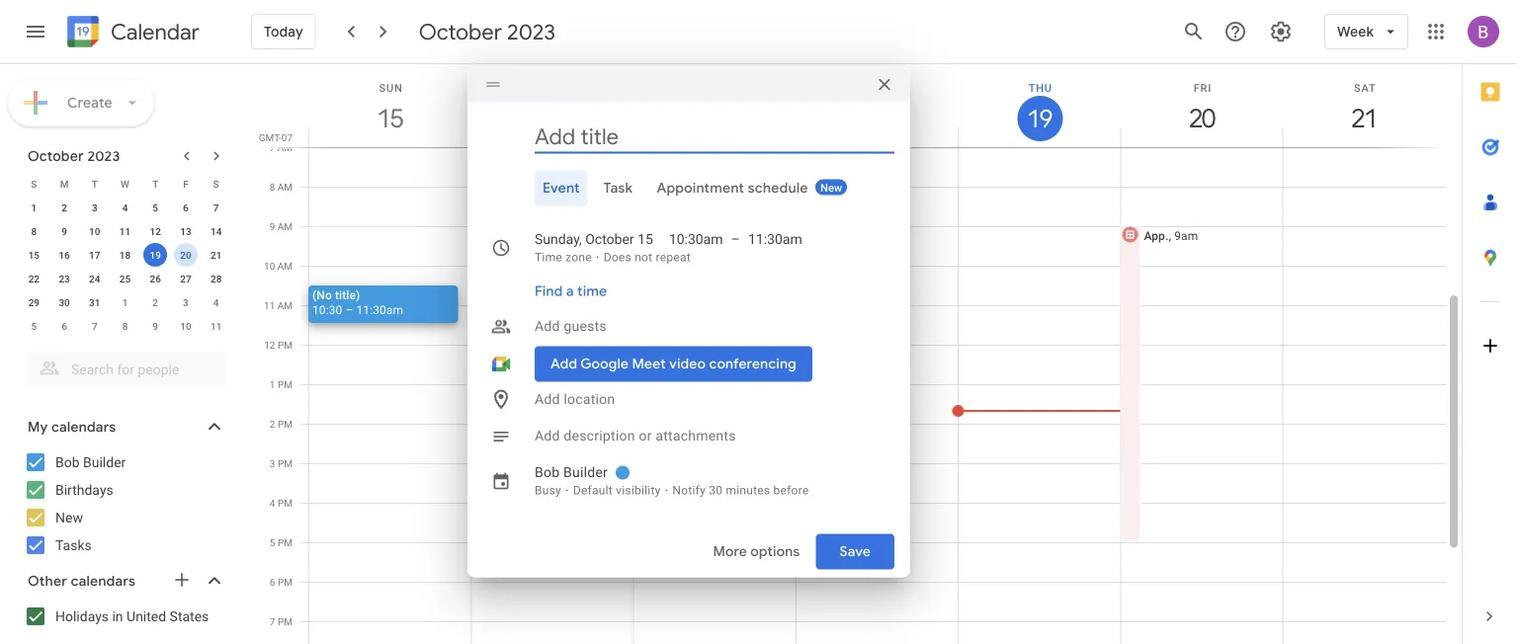 Task type: locate. For each thing, give the bounding box(es) containing it.
column header
[[471, 64, 634, 147], [633, 64, 797, 147]]

bob up birthdays
[[55, 454, 80, 471]]

2 vertical spatial 1
[[270, 379, 275, 391]]

11 up 18
[[119, 225, 131, 237]]

14 element
[[204, 219, 228, 243]]

appointment schedule
[[657, 179, 808, 197]]

30 down 23 in the left of the page
[[59, 297, 70, 308]]

5 pm from the top
[[278, 497, 293, 509]]

bob up "busy"
[[535, 465, 560, 481]]

15
[[377, 102, 402, 134], [638, 231, 653, 248], [28, 249, 40, 261]]

19 link
[[1018, 96, 1063, 141]]

28 element
[[204, 267, 228, 291]]

am for 7 am
[[278, 141, 293, 153]]

calendars right my
[[51, 418, 116, 436]]

pm up 7 pm
[[278, 576, 293, 588]]

7 left 07
[[270, 141, 275, 153]]

2 horizontal spatial 9
[[270, 220, 275, 232]]

4 pm from the top
[[278, 458, 293, 470]]

not
[[635, 251, 653, 264]]

19 down thu
[[1027, 103, 1051, 134]]

3 down 27 element on the top
[[183, 297, 189, 308]]

add for add guests
[[535, 318, 560, 335]]

week
[[1338, 23, 1374, 40]]

1 horizontal spatial 10
[[180, 320, 191, 332]]

bob inside my calendars list
[[55, 454, 80, 471]]

s
[[31, 178, 37, 190], [213, 178, 219, 190]]

builder up the default
[[564, 465, 608, 481]]

7 for 7 pm
[[270, 616, 275, 628]]

united
[[127, 608, 166, 625]]

10 for november 10 element
[[180, 320, 191, 332]]

0 horizontal spatial 19
[[150, 249, 161, 261]]

5 up 6 pm
[[270, 537, 275, 549]]

2 vertical spatial 3
[[270, 458, 275, 470]]

0 horizontal spatial 11:30am
[[356, 303, 403, 317]]

7 for 7 am
[[270, 141, 275, 153]]

20 column header
[[1121, 64, 1284, 147]]

calendars for my calendars
[[51, 418, 116, 436]]

21 column header
[[1283, 64, 1446, 147]]

tasks
[[55, 537, 92, 554]]

15 up 22
[[28, 249, 40, 261]]

1 horizontal spatial october
[[419, 18, 502, 45]]

row group containing 1
[[19, 196, 231, 338]]

fri
[[1194, 82, 1212, 94]]

3 pm from the top
[[278, 418, 293, 430]]

1 horizontal spatial 11:30am
[[748, 231, 802, 248]]

2 add from the top
[[535, 391, 560, 408]]

november 5 element
[[22, 314, 46, 338]]

am for 11 am
[[278, 300, 293, 311]]

2 vertical spatial 6
[[270, 576, 275, 588]]

None search field
[[0, 344, 245, 388]]

– right 10:30am
[[731, 231, 740, 248]]

20 link
[[1180, 96, 1225, 141]]

25 element
[[113, 267, 137, 291]]

0 horizontal spatial 2023
[[87, 147, 120, 165]]

my calendars list
[[4, 447, 245, 562]]

2 for november 2 element
[[153, 297, 158, 308]]

t left f on the left
[[152, 178, 158, 190]]

2 horizontal spatial 3
[[270, 458, 275, 470]]

pm up 4 pm
[[278, 458, 293, 470]]

0 horizontal spatial builder
[[83, 454, 126, 471]]

6
[[183, 202, 189, 214], [62, 320, 67, 332], [270, 576, 275, 588]]

10 up 17
[[89, 225, 100, 237]]

12 inside row
[[150, 225, 161, 237]]

1 pm from the top
[[278, 339, 293, 351]]

1 vertical spatial 10
[[264, 260, 275, 272]]

0 horizontal spatial 21
[[211, 249, 222, 261]]

2 s from the left
[[213, 178, 219, 190]]

0 horizontal spatial 9
[[62, 225, 67, 237]]

1 vertical spatial october
[[28, 147, 84, 165]]

4 down 28 element
[[213, 297, 219, 308]]

9 up 10 am
[[270, 220, 275, 232]]

0 horizontal spatial 30
[[59, 297, 70, 308]]

1 vertical spatial 6
[[62, 320, 67, 332]]

19 inside thu 19
[[1027, 103, 1051, 134]]

2 row from the top
[[19, 196, 231, 219]]

app. , 9am
[[1144, 229, 1199, 243]]

1 vertical spatial –
[[345, 303, 353, 317]]

bob builder inside my calendars list
[[55, 454, 126, 471]]

1 horizontal spatial 9
[[153, 320, 158, 332]]

8 down november 1 element
[[122, 320, 128, 332]]

my
[[28, 418, 48, 436]]

2 up the november 9 element
[[153, 297, 158, 308]]

calendar
[[111, 18, 200, 46]]

add for add description or attachments
[[535, 428, 560, 444]]

s right f on the left
[[213, 178, 219, 190]]

7 down 6 pm
[[270, 616, 275, 628]]

15 down 'sun'
[[377, 102, 402, 134]]

3 add from the top
[[535, 428, 560, 444]]

1 vertical spatial 19
[[150, 249, 161, 261]]

main drawer image
[[24, 20, 47, 43]]

0 horizontal spatial 10
[[89, 225, 100, 237]]

1
[[31, 202, 37, 214], [122, 297, 128, 308], [270, 379, 275, 391]]

8 up 9 am
[[270, 181, 275, 193]]

time
[[577, 282, 607, 300]]

0 horizontal spatial 12
[[150, 225, 161, 237]]

2 horizontal spatial 8
[[270, 181, 275, 193]]

0 vertical spatial 21
[[1351, 102, 1377, 134]]

0 horizontal spatial october 2023
[[28, 147, 120, 165]]

1 vertical spatial 5
[[31, 320, 37, 332]]

6 pm
[[270, 576, 293, 588]]

5 down 29 element
[[31, 320, 37, 332]]

october
[[419, 18, 502, 45], [28, 147, 84, 165], [586, 231, 634, 248]]

pm for 1 pm
[[278, 379, 293, 391]]

31 element
[[83, 291, 107, 314]]

1 horizontal spatial 2
[[153, 297, 158, 308]]

2 vertical spatial 10
[[180, 320, 191, 332]]

13 element
[[174, 219, 198, 243]]

1 vertical spatial 11:30am
[[356, 303, 403, 317]]

1 horizontal spatial 5
[[153, 202, 158, 214]]

0 vertical spatial 12
[[150, 225, 161, 237]]

9 down november 2 element
[[153, 320, 158, 332]]

1 add from the top
[[535, 318, 560, 335]]

settings menu image
[[1269, 20, 1293, 43]]

9 up 16 element
[[62, 225, 67, 237]]

0 vertical spatial 8
[[270, 181, 275, 193]]

11:30am right to element
[[748, 231, 802, 248]]

1 s from the left
[[31, 178, 37, 190]]

t
[[92, 178, 98, 190], [152, 178, 158, 190]]

visibility
[[616, 484, 661, 498]]

holidays
[[55, 608, 109, 625]]

30
[[59, 297, 70, 308], [709, 484, 723, 498]]

0 horizontal spatial –
[[345, 303, 353, 317]]

0 vertical spatial 10
[[89, 225, 100, 237]]

19 cell
[[140, 243, 171, 267]]

12 up 19, today element
[[150, 225, 161, 237]]

– inside (no title) 10:30 – 11:30am
[[345, 303, 353, 317]]

2 pm from the top
[[278, 379, 293, 391]]

6 up 13 element
[[183, 202, 189, 214]]

5 row from the top
[[19, 267, 231, 291]]

2 inside november 2 element
[[153, 297, 158, 308]]

2 horizontal spatial 10
[[264, 260, 275, 272]]

1 up november 8 element
[[122, 297, 128, 308]]

12 for 12 pm
[[264, 339, 275, 351]]

calendars up in
[[71, 573, 135, 590]]

1 vertical spatial 8
[[31, 225, 37, 237]]

9 for 9 am
[[270, 220, 275, 232]]

pm up 2 pm
[[278, 379, 293, 391]]

calendars
[[51, 418, 116, 436], [71, 573, 135, 590]]

0 horizontal spatial 1
[[31, 202, 37, 214]]

1 vertical spatial 2
[[153, 297, 158, 308]]

0 horizontal spatial 4
[[122, 202, 128, 214]]

4 pm
[[270, 497, 293, 509]]

fri 20
[[1189, 82, 1214, 134]]

0 horizontal spatial bob builder
[[55, 454, 126, 471]]

2023
[[507, 18, 556, 45], [87, 147, 120, 165]]

2 am from the top
[[278, 181, 293, 193]]

1 down 12 pm
[[270, 379, 275, 391]]

– down title)
[[345, 303, 353, 317]]

find a time
[[535, 282, 607, 300]]

12 element
[[144, 219, 167, 243]]

2 vertical spatial add
[[535, 428, 560, 444]]

row containing s
[[19, 172, 231, 196]]

calendar element
[[63, 12, 200, 55]]

am left (no
[[278, 300, 293, 311]]

12 pm
[[264, 339, 293, 351]]

pm up the 3 pm
[[278, 418, 293, 430]]

30 element
[[52, 291, 76, 314]]

1 for 1 pm
[[270, 379, 275, 391]]

3
[[92, 202, 97, 214], [183, 297, 189, 308], [270, 458, 275, 470]]

bob builder up the default
[[535, 465, 608, 481]]

15 element
[[22, 243, 46, 267]]

6 down 30 element
[[62, 320, 67, 332]]

0 vertical spatial 19
[[1027, 103, 1051, 134]]

0 vertical spatial 30
[[59, 297, 70, 308]]

t left w
[[92, 178, 98, 190]]

add down add location
[[535, 428, 560, 444]]

1 am from the top
[[278, 141, 293, 153]]

7
[[270, 141, 275, 153], [213, 202, 219, 214], [92, 320, 97, 332], [270, 616, 275, 628]]

3 row from the top
[[19, 219, 231, 243]]

9 for the november 9 element
[[153, 320, 158, 332]]

19 inside 'cell'
[[150, 249, 161, 261]]

1 column header from the left
[[471, 64, 634, 147]]

1 vertical spatial october 2023
[[28, 147, 120, 165]]

2 horizontal spatial 15
[[638, 231, 653, 248]]

2 horizontal spatial 5
[[270, 537, 275, 549]]

0 horizontal spatial october
[[28, 147, 84, 165]]

0 horizontal spatial 15
[[28, 249, 40, 261]]

add location
[[535, 391, 615, 408]]

15 up 'not'
[[638, 231, 653, 248]]

20 down fri
[[1189, 102, 1214, 134]]

am down 8 am
[[278, 220, 293, 232]]

5 for november 5 element
[[31, 320, 37, 332]]

10 am
[[264, 260, 293, 272]]

task button
[[596, 171, 641, 206]]

3 up 4 pm
[[270, 458, 275, 470]]

column header up appointment on the left top of page
[[633, 64, 797, 147]]

4 row from the top
[[19, 243, 231, 267]]

24 element
[[83, 267, 107, 291]]

0 vertical spatial add
[[535, 318, 560, 335]]

15 inside sun 15
[[377, 102, 402, 134]]

20 element
[[174, 243, 198, 267]]

24
[[89, 273, 100, 285]]

1 row from the top
[[19, 172, 231, 196]]

21 element
[[204, 243, 228, 267]]

add guests
[[535, 318, 607, 335]]

bob builder
[[55, 454, 126, 471], [535, 465, 608, 481]]

1 horizontal spatial 21
[[1351, 102, 1377, 134]]

add inside add guests dropdown button
[[535, 318, 560, 335]]

6 row from the top
[[19, 291, 231, 314]]

grid
[[253, 64, 1462, 645]]

november 11 element
[[204, 314, 228, 338]]

1 for november 1 element
[[122, 297, 128, 308]]

1 vertical spatial 21
[[211, 249, 222, 261]]

minutes
[[726, 484, 770, 498]]

1 vertical spatial 12
[[264, 339, 275, 351]]

0 vertical spatial october 2023
[[419, 18, 556, 45]]

7 down 31 element
[[92, 320, 97, 332]]

5 up "12" element
[[153, 202, 158, 214]]

0 horizontal spatial 8
[[31, 225, 37, 237]]

add down find
[[535, 318, 560, 335]]

11
[[119, 225, 131, 237], [264, 300, 275, 311], [211, 320, 222, 332]]

10 down november 3 element
[[180, 320, 191, 332]]

thu
[[1029, 82, 1053, 94]]

4 down the 3 pm
[[270, 497, 275, 509]]

19
[[1027, 103, 1051, 134], [150, 249, 161, 261]]

2 up the 3 pm
[[270, 418, 275, 430]]

5 am from the top
[[278, 300, 293, 311]]

7 row from the top
[[19, 314, 231, 338]]

2 vertical spatial 2
[[270, 418, 275, 430]]

pm up 6 pm
[[278, 537, 293, 549]]

0 horizontal spatial s
[[31, 178, 37, 190]]

6 pm from the top
[[278, 537, 293, 549]]

0 vertical spatial 11
[[119, 225, 131, 237]]

1 horizontal spatial 1
[[122, 297, 128, 308]]

11 down 10 am
[[264, 300, 275, 311]]

8 for 8 am
[[270, 181, 275, 193]]

21
[[1351, 102, 1377, 134], [211, 249, 222, 261]]

1 horizontal spatial 12
[[264, 339, 275, 351]]

guests
[[564, 318, 607, 335]]

to element
[[731, 230, 740, 250]]

sun
[[379, 82, 403, 94]]

november 2 element
[[144, 291, 167, 314]]

busy
[[535, 484, 561, 498]]

10 element
[[83, 219, 107, 243]]

10
[[89, 225, 100, 237], [264, 260, 275, 272], [180, 320, 191, 332]]

1 inside november 1 element
[[122, 297, 128, 308]]

0 vertical spatial 4
[[122, 202, 128, 214]]

1 horizontal spatial 15
[[377, 102, 402, 134]]

row group
[[19, 196, 231, 338]]

sun 15
[[377, 82, 403, 134]]

12
[[150, 225, 161, 237], [264, 339, 275, 351]]

26
[[150, 273, 161, 285]]

today button
[[251, 8, 316, 55]]

am for 8 am
[[278, 181, 293, 193]]

add description or attachments
[[535, 428, 736, 444]]

0 horizontal spatial 2
[[62, 202, 67, 214]]

repeat
[[656, 251, 691, 264]]

other calendars
[[28, 573, 135, 590]]

2 horizontal spatial 4
[[270, 497, 275, 509]]

1 horizontal spatial 3
[[183, 297, 189, 308]]

5 for 5 pm
[[270, 537, 275, 549]]

0 vertical spatial 20
[[1189, 102, 1214, 134]]

1 vertical spatial calendars
[[71, 573, 135, 590]]

1 horizontal spatial 4
[[213, 297, 219, 308]]

0 vertical spatial –
[[731, 231, 740, 248]]

15 link
[[368, 96, 413, 141]]

12 down "11 am"
[[264, 339, 275, 351]]

1 vertical spatial 20
[[180, 249, 191, 261]]

8 up 15 element at the top left of page
[[31, 225, 37, 237]]

2 vertical spatial 11
[[211, 320, 222, 332]]

8 pm from the top
[[278, 616, 293, 628]]

pm for 5 pm
[[278, 537, 293, 549]]

pm
[[278, 339, 293, 351], [278, 379, 293, 391], [278, 418, 293, 430], [278, 458, 293, 470], [278, 497, 293, 509], [278, 537, 293, 549], [278, 576, 293, 588], [278, 616, 293, 628]]

add left 'location'
[[535, 391, 560, 408]]

0 vertical spatial 5
[[153, 202, 158, 214]]

am up 9 am
[[278, 181, 293, 193]]

1 horizontal spatial 2023
[[507, 18, 556, 45]]

gmt-
[[259, 131, 282, 143]]

column header up 'event'
[[471, 64, 634, 147]]

pm down 6 pm
[[278, 616, 293, 628]]

1 horizontal spatial s
[[213, 178, 219, 190]]

1 vertical spatial 15
[[638, 231, 653, 248]]

1 vertical spatial 11
[[264, 300, 275, 311]]

20 up 27
[[180, 249, 191, 261]]

2 vertical spatial 4
[[270, 497, 275, 509]]

1 up 15 element at the top left of page
[[31, 202, 37, 214]]

19 up the 26
[[150, 249, 161, 261]]

21 down sat
[[1351, 102, 1377, 134]]

11 for november 11 element
[[211, 320, 222, 332]]

2 horizontal spatial october
[[586, 231, 634, 248]]

find
[[535, 282, 563, 300]]

builder inside my calendars list
[[83, 454, 126, 471]]

1 horizontal spatial 6
[[183, 202, 189, 214]]

pm up 1 pm
[[278, 339, 293, 351]]

pm for 7 pm
[[278, 616, 293, 628]]

2
[[62, 202, 67, 214], [153, 297, 158, 308], [270, 418, 275, 430]]

bob builder up birthdays
[[55, 454, 126, 471]]

0 horizontal spatial tab list
[[483, 171, 895, 206]]

row containing 15
[[19, 243, 231, 267]]

0 horizontal spatial bob
[[55, 454, 80, 471]]

new element
[[816, 179, 847, 195]]

0 vertical spatial 2023
[[507, 18, 556, 45]]

–
[[731, 231, 740, 248], [345, 303, 353, 317]]

4 am from the top
[[278, 260, 293, 272]]

30 inside row
[[59, 297, 70, 308]]

27 element
[[174, 267, 198, 291]]

0 horizontal spatial 6
[[62, 320, 67, 332]]

1 horizontal spatial 19
[[1027, 103, 1051, 134]]

1 horizontal spatial t
[[152, 178, 158, 190]]

4 up 11 element
[[122, 202, 128, 214]]

notify 30 minutes before
[[673, 484, 809, 498]]

2 t from the left
[[152, 178, 158, 190]]

november 9 element
[[144, 314, 167, 338]]

am down 9 am
[[278, 260, 293, 272]]

gmt-07
[[259, 131, 293, 143]]

16
[[59, 249, 70, 261]]

row
[[19, 172, 231, 196], [19, 196, 231, 219], [19, 219, 231, 243], [19, 243, 231, 267], [19, 267, 231, 291], [19, 291, 231, 314], [19, 314, 231, 338]]

(no title) 10:30 – 11:30am
[[312, 288, 403, 317]]

pm down the 3 pm
[[278, 497, 293, 509]]

1 vertical spatial 30
[[709, 484, 723, 498]]

11 down 'november 4' element in the left of the page
[[211, 320, 222, 332]]

11:30am down title)
[[356, 303, 403, 317]]

1 vertical spatial add
[[535, 391, 560, 408]]

20 inside column header
[[1189, 102, 1214, 134]]

s left the m
[[31, 178, 37, 190]]

3 am from the top
[[278, 220, 293, 232]]

2 horizontal spatial 2
[[270, 418, 275, 430]]

1 horizontal spatial 20
[[1189, 102, 1214, 134]]

1 horizontal spatial 11
[[211, 320, 222, 332]]

pm for 2 pm
[[278, 418, 293, 430]]

0 vertical spatial 2
[[62, 202, 67, 214]]

7 pm from the top
[[278, 576, 293, 588]]

3 up "10" element
[[92, 202, 97, 214]]

30 right notify
[[709, 484, 723, 498]]

10 up "11 am"
[[264, 260, 275, 272]]

6 up 7 pm
[[270, 576, 275, 588]]

row containing 8
[[19, 219, 231, 243]]

1 vertical spatial 4
[[213, 297, 219, 308]]

add
[[535, 318, 560, 335], [535, 391, 560, 408], [535, 428, 560, 444]]

builder up birthdays
[[83, 454, 126, 471]]

tab list
[[1463, 64, 1518, 589], [483, 171, 895, 206]]

am up 8 am
[[278, 141, 293, 153]]

21 up 28 at top left
[[211, 249, 222, 261]]

add guests button
[[527, 309, 895, 345]]

11:30am inside (no title) 10:30 – 11:30am
[[356, 303, 403, 317]]

calendar heading
[[107, 18, 200, 46]]

october 2023 grid
[[19, 172, 231, 338]]

2 down the m
[[62, 202, 67, 214]]



Task type: describe. For each thing, give the bounding box(es) containing it.
2 pm
[[270, 418, 293, 430]]

11 am
[[264, 300, 293, 311]]

18
[[119, 249, 131, 261]]

location
[[564, 391, 615, 408]]

event button
[[535, 171, 588, 206]]

6 for 6 pm
[[270, 576, 275, 588]]

notify
[[673, 484, 706, 498]]

zone
[[566, 251, 592, 264]]

17
[[89, 249, 100, 261]]

16 element
[[52, 243, 76, 267]]

29
[[28, 297, 40, 308]]

other
[[28, 573, 67, 590]]

november 3 element
[[174, 291, 198, 314]]

add for add location
[[535, 391, 560, 408]]

20 inside cell
[[180, 249, 191, 261]]

time zone
[[535, 251, 592, 264]]

07
[[282, 131, 293, 143]]

create
[[67, 94, 113, 111]]

november 4 element
[[204, 291, 228, 314]]

row containing 22
[[19, 267, 231, 291]]

8 for november 8 element
[[122, 320, 128, 332]]

am for 9 am
[[278, 220, 293, 232]]

21 inside 21 column header
[[1351, 102, 1377, 134]]

f
[[183, 178, 188, 190]]

sunday,
[[535, 231, 582, 248]]

1 horizontal spatial builder
[[564, 465, 608, 481]]

appointment
[[657, 179, 744, 197]]

2 vertical spatial october
[[586, 231, 634, 248]]

sat 21
[[1351, 82, 1377, 134]]

19, today element
[[144, 243, 167, 267]]

title)
[[335, 288, 360, 302]]

other calendars button
[[4, 565, 245, 597]]

10 for 10 am
[[264, 260, 275, 272]]

1 pm
[[270, 379, 293, 391]]

20 cell
[[171, 243, 201, 267]]

Search for people text field
[[40, 352, 214, 388]]

3 for 3 pm
[[270, 458, 275, 470]]

2 column header from the left
[[633, 64, 797, 147]]

Add title text field
[[535, 122, 895, 152]]

7 up "14" element
[[213, 202, 219, 214]]

today
[[264, 23, 303, 40]]

4 for 'november 4' element in the left of the page
[[213, 297, 219, 308]]

wed
[[866, 82, 891, 94]]

sunday, october 15
[[535, 231, 653, 248]]

pm for 12 pm
[[278, 339, 293, 351]]

0 vertical spatial 1
[[31, 202, 37, 214]]

1 horizontal spatial 30
[[709, 484, 723, 498]]

0 vertical spatial 11:30am
[[748, 231, 802, 248]]

9am
[[1175, 229, 1199, 243]]

1 horizontal spatial tab list
[[1463, 64, 1518, 589]]

find a time button
[[527, 273, 615, 309]]

november 10 element
[[174, 314, 198, 338]]

22 element
[[22, 267, 46, 291]]

add other calendars image
[[172, 570, 192, 590]]

10:30am
[[669, 231, 723, 248]]

2 for 2 pm
[[270, 418, 275, 430]]

25
[[119, 273, 131, 285]]

7 for november 7 element
[[92, 320, 97, 332]]

m
[[60, 178, 69, 190]]

8 am
[[270, 181, 293, 193]]

0 vertical spatial 6
[[183, 202, 189, 214]]

23 element
[[52, 267, 76, 291]]

row containing 29
[[19, 291, 231, 314]]

schedule
[[748, 179, 808, 197]]

1 t from the left
[[92, 178, 98, 190]]

,
[[1169, 229, 1172, 243]]

a
[[566, 282, 574, 300]]

row containing 5
[[19, 314, 231, 338]]

tab list containing event
[[483, 171, 895, 206]]

november 6 element
[[52, 314, 76, 338]]

or
[[639, 428, 652, 444]]

description
[[564, 428, 635, 444]]

calendars for other calendars
[[71, 573, 135, 590]]

attachments
[[656, 428, 736, 444]]

0 vertical spatial october
[[419, 18, 502, 45]]

in
[[112, 608, 123, 625]]

7 am
[[270, 141, 293, 153]]

5 pm
[[270, 537, 293, 549]]

14
[[211, 225, 222, 237]]

default visibility
[[573, 484, 661, 498]]

november 1 element
[[113, 291, 137, 314]]

21 link
[[1342, 96, 1388, 141]]

28
[[211, 273, 222, 285]]

sat
[[1354, 82, 1377, 94]]

(no
[[312, 288, 332, 302]]

w
[[121, 178, 129, 190]]

10:30
[[312, 303, 342, 317]]

new
[[821, 182, 842, 194]]

row containing 1
[[19, 196, 231, 219]]

pm for 4 pm
[[278, 497, 293, 509]]

9 am
[[270, 220, 293, 232]]

23
[[59, 273, 70, 285]]

10 for "10" element
[[89, 225, 100, 237]]

15 inside row
[[28, 249, 40, 261]]

19 column header
[[958, 64, 1122, 147]]

november 7 element
[[83, 314, 107, 338]]

1 horizontal spatial bob builder
[[535, 465, 608, 481]]

10:30am – 11:30am
[[669, 231, 802, 248]]

grid containing 15
[[253, 64, 1462, 645]]

22
[[28, 273, 40, 285]]

29 element
[[22, 291, 46, 314]]

thu 19
[[1027, 82, 1053, 134]]

11 element
[[113, 219, 137, 243]]

1 horizontal spatial bob
[[535, 465, 560, 481]]

1 horizontal spatial october 2023
[[419, 18, 556, 45]]

my calendars button
[[4, 411, 245, 443]]

27
[[180, 273, 191, 285]]

11 for 11 element
[[119, 225, 131, 237]]

task
[[604, 179, 633, 197]]

21 inside 21 element
[[211, 249, 222, 261]]

18 element
[[113, 243, 137, 267]]

pm for 6 pm
[[278, 576, 293, 588]]

6 for november 6 element
[[62, 320, 67, 332]]

birthdays
[[55, 482, 113, 498]]

november 8 element
[[113, 314, 137, 338]]

3 for november 3 element
[[183, 297, 189, 308]]

15 column header
[[308, 64, 472, 147]]

0 vertical spatial 3
[[92, 202, 97, 214]]

26 element
[[144, 267, 167, 291]]

does
[[604, 251, 632, 264]]

holidays in united states
[[55, 608, 209, 625]]

event
[[543, 179, 580, 197]]

12 for 12
[[150, 225, 161, 237]]

17 element
[[83, 243, 107, 267]]

am for 10 am
[[278, 260, 293, 272]]

4 for 4 pm
[[270, 497, 275, 509]]

my calendars
[[28, 418, 116, 436]]

13
[[180, 225, 191, 237]]

before
[[774, 484, 809, 498]]

create button
[[8, 79, 154, 127]]

week button
[[1325, 8, 1409, 55]]

wed column header
[[796, 64, 959, 147]]

pm for 3 pm
[[278, 458, 293, 470]]

11 for 11 am
[[264, 300, 275, 311]]

app.
[[1144, 229, 1169, 243]]

default
[[573, 484, 613, 498]]



Task type: vqa. For each thing, say whether or not it's contained in the screenshot.


